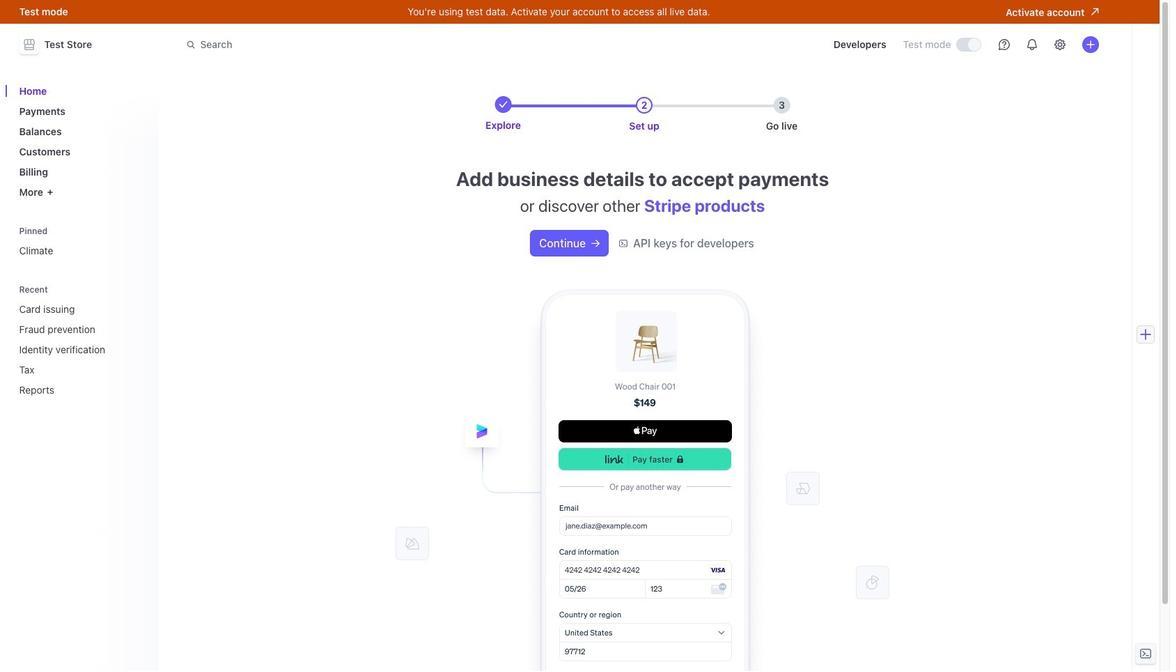 Task type: locate. For each thing, give the bounding box(es) containing it.
None search field
[[178, 32, 571, 57]]

2 recent element from the top
[[14, 298, 150, 401]]

settings image
[[1055, 39, 1066, 50]]

edit pins image
[[136, 227, 145, 235]]

recent element
[[14, 280, 150, 401], [14, 298, 150, 401]]

help image
[[999, 39, 1010, 50]]

Test mode checkbox
[[957, 38, 981, 51]]

clear history image
[[136, 285, 145, 294]]



Task type: vqa. For each thing, say whether or not it's contained in the screenshot.
Recent element
yes



Task type: describe. For each thing, give the bounding box(es) containing it.
svg image
[[592, 239, 600, 248]]

notifications image
[[1027, 39, 1038, 50]]

pinned element
[[14, 221, 150, 262]]

core navigation links element
[[14, 79, 150, 203]]

Search text field
[[178, 32, 571, 57]]

1 recent element from the top
[[14, 280, 150, 401]]



